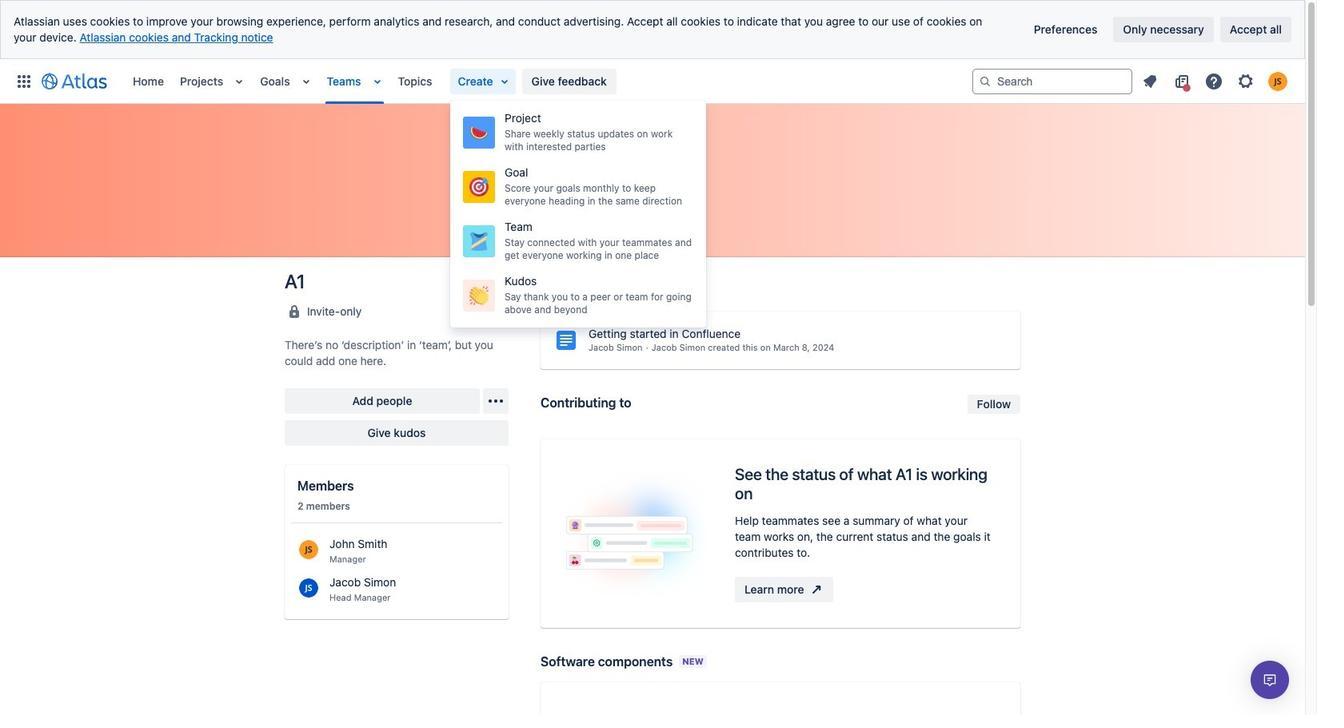 Task type: describe. For each thing, give the bounding box(es) containing it.
top element
[[10, 59, 972, 104]]

:watermelon: image
[[469, 123, 489, 142]]

0 horizontal spatial list
[[125, 59, 972, 104]]

switch to... image
[[14, 72, 34, 91]]

:dart: image
[[469, 178, 489, 197]]

settings image
[[1236, 72, 1256, 91]]

list item inside list
[[450, 68, 516, 94]]



Task type: vqa. For each thing, say whether or not it's contained in the screenshot.
Main content area, start typing to enter text. text box
no



Task type: locate. For each thing, give the bounding box(es) containing it.
actions image
[[486, 392, 505, 411]]

:clap: image
[[469, 286, 489, 305], [469, 286, 489, 305]]

notifications image
[[1140, 72, 1160, 91]]

1 more information about this user image from the top
[[299, 540, 318, 559]]

0 vertical spatial more information about this user image
[[299, 540, 318, 559]]

:running_shirt_with_sash: image
[[469, 232, 489, 251]]

1 horizontal spatial list
[[1136, 68, 1296, 94]]

:dart: image
[[469, 178, 489, 197]]

:running_shirt_with_sash: image
[[469, 232, 489, 251]]

2 more information about this user image from the top
[[299, 579, 318, 598]]

help image
[[1204, 72, 1224, 91]]

Search field
[[972, 68, 1132, 94]]

:watermelon: image
[[469, 123, 489, 142]]

more information about this user image
[[299, 540, 318, 559], [299, 579, 318, 598]]

open intercom messenger image
[[1260, 671, 1280, 690]]

list item
[[450, 68, 516, 94]]

1 vertical spatial more information about this user image
[[299, 579, 318, 598]]

None search field
[[972, 68, 1132, 94]]

search image
[[979, 75, 992, 88]]

list
[[125, 59, 972, 104], [1136, 68, 1296, 94]]

banner
[[0, 59, 1305, 104]]

group
[[450, 101, 706, 328]]

account image
[[1268, 72, 1288, 91]]



